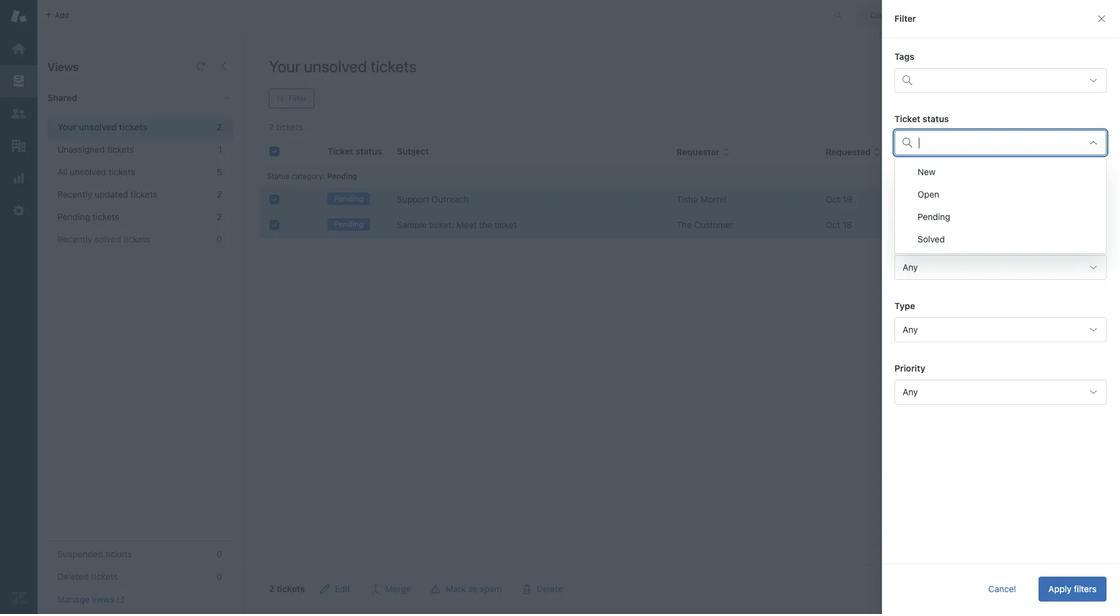 Task type: vqa. For each thing, say whether or not it's contained in the screenshot.
Close icon inside tab
no



Task type: describe. For each thing, give the bounding box(es) containing it.
1
[[218, 144, 222, 155]]

any for request date
[[903, 262, 918, 273]]

deleted tickets
[[57, 571, 118, 582]]

(opens in a new tab) image
[[114, 596, 124, 604]]

views
[[92, 594, 114, 605]]

any for type
[[903, 324, 918, 335]]

filter button
[[269, 89, 314, 109]]

filter dialog
[[882, 0, 1119, 614]]

solved
[[95, 234, 121, 245]]

0 for recently solved tickets
[[217, 234, 222, 245]]

tags
[[894, 51, 914, 62]]

support outreach
[[397, 194, 469, 205]]

apply
[[1048, 584, 1071, 594]]

requested button
[[826, 147, 881, 158]]

cancel button inside filter dialog
[[978, 577, 1026, 602]]

priority button
[[1002, 147, 1042, 158]]

ticket
[[894, 114, 920, 124]]

unsolved for 5
[[70, 167, 106, 177]]

priority inside priority button
[[1002, 147, 1032, 157]]

deleted
[[57, 571, 89, 582]]

0 vertical spatial unsolved
[[304, 57, 367, 75]]

date
[[931, 238, 950, 249]]

shared
[[47, 92, 77, 103]]

oct 18
[[826, 220, 852, 230]]

views image
[[11, 73, 27, 89]]

now showing 2 tickets region
[[244, 133, 1119, 614]]

solved
[[918, 234, 945, 245]]

type inside filter dialog
[[894, 301, 915, 311]]

pending inside ticket status list box
[[918, 211, 950, 222]]

2 for pending tickets
[[217, 211, 222, 222]]

manage views link
[[57, 594, 124, 606]]

1 vertical spatial your unsolved tickets
[[57, 122, 147, 132]]

tisha
[[676, 194, 698, 205]]

mark
[[446, 584, 466, 594]]

row containing sample ticket: meet the ticket
[[259, 212, 1110, 238]]

suspended tickets
[[57, 549, 132, 560]]

unassigned tickets
[[57, 144, 134, 155]]

any field for type
[[894, 317, 1107, 342]]

apply filters button
[[1038, 577, 1107, 602]]

2 for recently updated tickets
[[217, 189, 222, 200]]

all unsolved tickets
[[57, 167, 135, 177]]

manage
[[57, 594, 89, 605]]

reporting image
[[11, 170, 27, 187]]

1 vertical spatial your
[[57, 122, 77, 132]]

requester inside button
[[676, 147, 720, 157]]

zendesk image
[[11, 590, 27, 606]]

organizations image
[[11, 138, 27, 154]]

conversations button
[[856, 5, 949, 25]]

any field for priority
[[894, 380, 1107, 405]]

recently solved tickets
[[57, 234, 150, 245]]

type button
[[896, 147, 926, 158]]

tags element
[[894, 68, 1107, 93]]

oct for oct 19
[[826, 194, 840, 205]]

morrel
[[700, 194, 726, 205]]

request
[[894, 238, 929, 249]]

oct 19
[[826, 194, 852, 205]]

2 tickets
[[269, 584, 305, 594]]

0 vertical spatial your unsolved tickets
[[269, 57, 417, 75]]

19
[[843, 194, 852, 205]]

filter inside button
[[289, 94, 307, 103]]

2 cancel button from the left
[[1046, 577, 1094, 602]]

type inside button
[[896, 147, 916, 157]]

shared button
[[37, 79, 210, 117]]

0 for deleted tickets
[[217, 571, 222, 582]]

views
[[47, 61, 79, 74]]

oct for oct 18
[[826, 220, 840, 230]]

recently for recently solved tickets
[[57, 234, 92, 245]]

status category: pending
[[267, 172, 357, 181]]

ticket status list box
[[894, 158, 1107, 254]]

cancel inside now showing 2 tickets region
[[1056, 584, 1084, 594]]

row containing support outreach
[[259, 187, 1110, 212]]

customers image
[[11, 105, 27, 122]]

sample
[[397, 220, 427, 230]]

recently updated tickets
[[57, 189, 157, 200]]



Task type: locate. For each thing, give the bounding box(es) containing it.
apply filters
[[1048, 584, 1097, 594]]

2
[[217, 122, 222, 132], [217, 189, 222, 200], [217, 211, 222, 222], [269, 584, 274, 594]]

1 vertical spatial 0
[[217, 549, 222, 560]]

ticket status
[[894, 114, 949, 124]]

type
[[896, 147, 916, 157], [894, 301, 915, 311]]

row down the tisha
[[259, 212, 1110, 238]]

priority
[[1002, 147, 1032, 157], [894, 363, 925, 374]]

18
[[843, 220, 852, 230]]

recently
[[57, 189, 92, 200], [57, 234, 92, 245]]

1 cancel from the left
[[988, 584, 1016, 594]]

1 horizontal spatial cancel button
[[1046, 577, 1094, 602]]

mark as spam button
[[421, 577, 512, 602]]

5
[[217, 167, 222, 177]]

0 vertical spatial requester
[[676, 147, 720, 157]]

sample ticket: meet the ticket
[[397, 220, 517, 230]]

0 vertical spatial your
[[269, 57, 300, 75]]

all
[[57, 167, 67, 177]]

0 vertical spatial priority
[[1002, 147, 1032, 157]]

the customer
[[676, 220, 733, 230]]

0 horizontal spatial requester
[[676, 147, 720, 157]]

admin image
[[11, 203, 27, 219]]

manage views
[[57, 594, 114, 605]]

new
[[918, 167, 935, 177]]

filter inside dialog
[[894, 13, 916, 24]]

1 vertical spatial oct
[[826, 220, 840, 230]]

2 any from the top
[[903, 324, 918, 335]]

2 recently from the top
[[57, 234, 92, 245]]

filter
[[894, 13, 916, 24], [289, 94, 307, 103]]

1 vertical spatial any field
[[894, 317, 1107, 342]]

2 cancel from the left
[[1056, 584, 1084, 594]]

Ticket status field
[[919, 133, 1080, 153]]

2 vertical spatial any field
[[894, 380, 1107, 405]]

any
[[903, 262, 918, 273], [903, 324, 918, 335], [903, 387, 918, 397]]

3 any from the top
[[903, 387, 918, 397]]

requester up tisha morrel
[[676, 147, 720, 157]]

support
[[397, 194, 429, 205]]

your unsolved tickets up filter button
[[269, 57, 417, 75]]

0 vertical spatial type
[[896, 147, 916, 157]]

filters
[[1074, 584, 1097, 594]]

1 vertical spatial type
[[894, 301, 915, 311]]

request date
[[894, 238, 950, 249]]

ticket status element
[[894, 130, 1107, 155]]

0 vertical spatial any
[[903, 262, 918, 273]]

sample ticket: meet the ticket link
[[397, 219, 517, 231]]

requester button
[[676, 147, 729, 158]]

requester inside filter dialog
[[894, 176, 938, 187]]

edit
[[335, 584, 350, 594]]

1 recently from the top
[[57, 189, 92, 200]]

1 any field from the top
[[894, 255, 1107, 280]]

row
[[259, 187, 1110, 212], [259, 212, 1110, 238]]

2 vertical spatial any
[[903, 387, 918, 397]]

0 horizontal spatial cancel
[[988, 584, 1016, 594]]

subject
[[397, 146, 429, 157]]

0 vertical spatial oct
[[826, 194, 840, 205]]

shared heading
[[37, 79, 243, 117]]

0 horizontal spatial filter
[[289, 94, 307, 103]]

meet
[[456, 220, 477, 230]]

merge
[[385, 584, 411, 594]]

main element
[[0, 0, 37, 614]]

unsolved
[[304, 57, 367, 75], [79, 122, 117, 132], [70, 167, 106, 177]]

2 inside now showing 2 tickets region
[[269, 584, 274, 594]]

1 vertical spatial priority
[[894, 363, 925, 374]]

any for priority
[[903, 387, 918, 397]]

ticket:
[[429, 220, 454, 230]]

1 any from the top
[[903, 262, 918, 273]]

any field for request date
[[894, 255, 1107, 280]]

3 0 from the top
[[217, 571, 222, 582]]

category:
[[292, 172, 325, 181]]

1 vertical spatial unsolved
[[79, 122, 117, 132]]

2 any field from the top
[[894, 317, 1107, 342]]

refresh views pane image
[[196, 61, 206, 71]]

1 0 from the top
[[217, 234, 222, 245]]

1 vertical spatial requester
[[894, 176, 938, 187]]

status
[[267, 172, 290, 181]]

1 oct from the top
[[826, 194, 840, 205]]

1 vertical spatial recently
[[57, 234, 92, 245]]

spam
[[480, 584, 502, 594]]

recently for recently updated tickets
[[57, 189, 92, 200]]

as
[[468, 584, 478, 594]]

0 vertical spatial recently
[[57, 189, 92, 200]]

1 horizontal spatial your unsolved tickets
[[269, 57, 417, 75]]

priority inside filter dialog
[[894, 363, 925, 374]]

0 horizontal spatial cancel button
[[978, 577, 1026, 602]]

1 row from the top
[[259, 187, 1110, 212]]

1 horizontal spatial your
[[269, 57, 300, 75]]

unsolved for 2
[[79, 122, 117, 132]]

2 oct from the top
[[826, 220, 840, 230]]

your up filter button
[[269, 57, 300, 75]]

close drawer image
[[1097, 14, 1107, 24]]

support outreach link
[[397, 193, 469, 206]]

your unsolved tickets up unassigned tickets
[[57, 122, 147, 132]]

row up 'the'
[[259, 187, 1110, 212]]

question
[[896, 194, 932, 205]]

conversations
[[870, 10, 920, 20]]

your up unassigned on the top left
[[57, 122, 77, 132]]

unsolved up filter button
[[304, 57, 367, 75]]

mark as spam
[[446, 584, 502, 594]]

0 vertical spatial 0
[[217, 234, 222, 245]]

2 0 from the top
[[217, 549, 222, 560]]

cancel button
[[978, 577, 1026, 602], [1046, 577, 1094, 602]]

cancel inside filter dialog
[[988, 584, 1016, 594]]

your
[[269, 57, 300, 75], [57, 122, 77, 132]]

pending
[[327, 172, 357, 181], [334, 194, 364, 204], [57, 211, 90, 222], [918, 211, 950, 222], [334, 220, 364, 229]]

0 horizontal spatial priority
[[894, 363, 925, 374]]

requester up open
[[894, 176, 938, 187]]

collapse views pane image
[[218, 61, 228, 71]]

the
[[676, 220, 692, 230]]

0 vertical spatial filter
[[894, 13, 916, 24]]

oct left 19
[[826, 194, 840, 205]]

1 horizontal spatial cancel
[[1056, 584, 1084, 594]]

0 for suspended tickets
[[217, 549, 222, 560]]

1 horizontal spatial filter
[[894, 13, 916, 24]]

oct left 18
[[826, 220, 840, 230]]

merge button
[[360, 577, 421, 602]]

0 horizontal spatial your
[[57, 122, 77, 132]]

2 vertical spatial unsolved
[[70, 167, 106, 177]]

2 row from the top
[[259, 212, 1110, 238]]

2 for your unsolved tickets
[[217, 122, 222, 132]]

1 cancel button from the left
[[978, 577, 1026, 602]]

1 vertical spatial any
[[903, 324, 918, 335]]

requester
[[676, 147, 720, 157], [894, 176, 938, 187]]

status
[[923, 114, 949, 124]]

requested
[[826, 147, 871, 157]]

get started image
[[11, 41, 27, 57]]

incident
[[896, 220, 928, 230]]

oct
[[826, 194, 840, 205], [826, 220, 840, 230]]

open
[[918, 189, 939, 200]]

tickets inside region
[[276, 584, 305, 594]]

the
[[479, 220, 492, 230]]

edit button
[[310, 577, 360, 602]]

Any field
[[894, 255, 1107, 280], [894, 317, 1107, 342], [894, 380, 1107, 405]]

ticket
[[494, 220, 517, 230]]

unassigned
[[57, 144, 105, 155]]

zendesk support image
[[11, 8, 27, 24]]

your unsolved tickets
[[269, 57, 417, 75], [57, 122, 147, 132]]

1 vertical spatial filter
[[289, 94, 307, 103]]

suspended
[[57, 549, 103, 560]]

1 horizontal spatial requester
[[894, 176, 938, 187]]

2 vertical spatial 0
[[217, 571, 222, 582]]

unsolved up unassigned tickets
[[79, 122, 117, 132]]

tickets
[[371, 57, 417, 75], [119, 122, 147, 132], [107, 144, 134, 155], [108, 167, 135, 177], [130, 189, 157, 200], [93, 211, 119, 222], [123, 234, 150, 245], [105, 549, 132, 560], [91, 571, 118, 582], [276, 584, 305, 594]]

delete
[[537, 584, 563, 594]]

0 vertical spatial any field
[[894, 255, 1107, 280]]

unsolved down unassigned on the top left
[[70, 167, 106, 177]]

recently down all
[[57, 189, 92, 200]]

cancel
[[988, 584, 1016, 594], [1056, 584, 1084, 594]]

0
[[217, 234, 222, 245], [217, 549, 222, 560], [217, 571, 222, 582]]

delete button
[[512, 577, 573, 602]]

0 horizontal spatial your unsolved tickets
[[57, 122, 147, 132]]

tisha morrel
[[676, 194, 726, 205]]

recently down pending tickets
[[57, 234, 92, 245]]

customer
[[694, 220, 733, 230]]

pending tickets
[[57, 211, 119, 222]]

outreach
[[432, 194, 469, 205]]

1 horizontal spatial priority
[[1002, 147, 1032, 157]]

3 any field from the top
[[894, 380, 1107, 405]]

updated
[[95, 189, 128, 200]]



